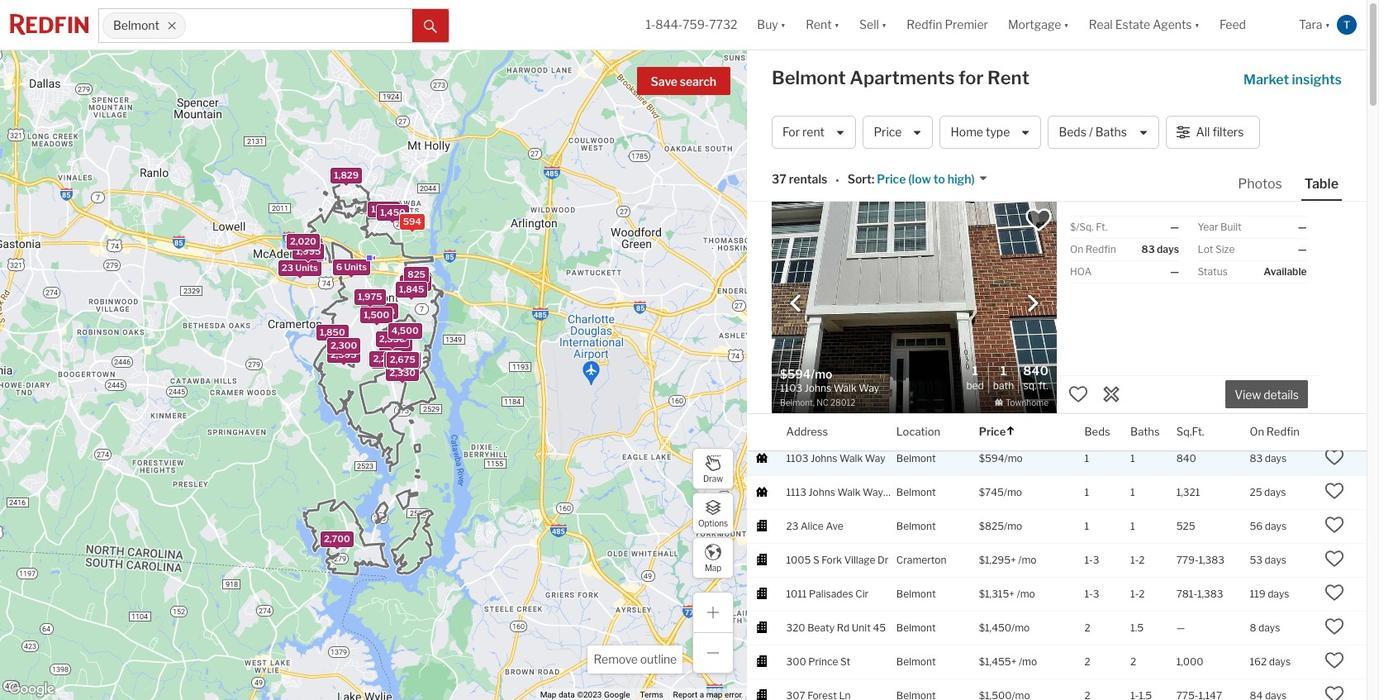 Task type: describe. For each thing, give the bounding box(es) containing it.
2 right '$1,455+ /mo'
[[1085, 655, 1091, 668]]

162
[[1251, 655, 1268, 668]]

save
[[651, 74, 678, 88]]

market
[[1244, 72, 1290, 88]]

$1,315+
[[980, 588, 1015, 600]]

▾ for buy ▾
[[781, 18, 786, 32]]

/mo for $1,455+ /mo
[[1019, 655, 1038, 668]]

favorite this home image for 83 days
[[1326, 447, 1345, 467]]

— for ft.
[[1171, 221, 1180, 233]]

rentals
[[789, 172, 828, 186]]

village
[[845, 554, 876, 566]]

1011 palisades cir
[[787, 588, 869, 600]]

johns for 1113
[[809, 486, 836, 498]]

$745 /mo
[[980, 486, 1023, 498]]

remove
[[594, 652, 638, 666]]

dr
[[878, 554, 889, 566]]

draw button
[[693, 448, 734, 489]]

real estate agents ▾ link
[[1090, 0, 1200, 50]]

840 for 840 sq. ft.
[[1024, 364, 1049, 379]]

way for 1103 johns walk way
[[865, 452, 886, 464]]

sell
[[860, 18, 880, 32]]

1,000
[[1177, 655, 1204, 668]]

report a map error
[[673, 690, 742, 700]]

location
[[897, 425, 941, 438]]

sell ▾
[[860, 18, 887, 32]]

$594
[[980, 452, 1005, 464]]

1 horizontal spatial redfin
[[1086, 243, 1117, 255]]

remove outline
[[594, 652, 677, 666]]

terms link
[[640, 690, 664, 700]]

:
[[872, 172, 875, 186]]

prince
[[809, 655, 839, 668]]

built
[[1221, 221, 1242, 233]]

buy ▾ button
[[748, 0, 796, 50]]

2,020
[[290, 235, 317, 247]]

525
[[1177, 520, 1196, 532]]

to
[[934, 172, 946, 186]]

lot size
[[1198, 243, 1236, 255]]

1005 s fork village dr cramerton
[[787, 554, 947, 566]]

apartments
[[850, 67, 955, 88]]

location button
[[897, 413, 941, 450]]

1-844-759-7732 link
[[646, 18, 738, 32]]

view
[[1235, 388, 1262, 402]]

bed
[[967, 379, 985, 392]]

size
[[1216, 243, 1236, 255]]

1113 johns walk way #94 belmont
[[787, 486, 937, 498]]

1 inside 1 bed
[[973, 364, 979, 379]]

units for 3 units
[[372, 305, 395, 317]]

779-
[[1177, 554, 1199, 566]]

options button
[[693, 493, 734, 534]]

status
[[1198, 265, 1228, 278]]

1,850
[[320, 327, 345, 338]]

home type
[[951, 125, 1011, 139]]

1 horizontal spatial price button
[[980, 413, 1016, 450]]

walk for 1103
[[840, 452, 863, 464]]

market insights link
[[1244, 54, 1343, 90]]

s
[[814, 554, 820, 566]]

25 days
[[1251, 486, 1287, 498]]

23 for 23 alice ave
[[787, 520, 799, 532]]

walk for 1113
[[838, 486, 861, 498]]

2 vertical spatial price
[[980, 425, 1006, 438]]

view details
[[1235, 388, 1300, 402]]

photo of 1103 johns walk way, belmont, nc 28012 image
[[772, 202, 1057, 413]]

google image
[[4, 679, 59, 700]]

1103 johns walk way
[[787, 452, 886, 464]]

/mo for $825 /mo
[[1005, 520, 1023, 532]]

/mo for $1,450 /mo
[[1012, 621, 1030, 634]]

2 down "1.5" at the bottom right
[[1131, 655, 1137, 668]]

year built
[[1198, 221, 1242, 233]]

all filters
[[1197, 125, 1245, 139]]

1 1,995 from the top
[[296, 245, 321, 257]]

$1,295+
[[980, 554, 1017, 566]]

favorite this home image for 162 days
[[1326, 650, 1345, 670]]

rent inside dropdown button
[[806, 18, 832, 32]]

table
[[1305, 176, 1339, 192]]

days for —
[[1259, 621, 1281, 634]]

days for 525
[[1266, 520, 1287, 532]]

— down 781-
[[1177, 621, 1186, 634]]

840 sq. ft.
[[1024, 364, 1049, 392]]

price inside 'button'
[[877, 172, 906, 186]]

/mo for $1,315+ /mo
[[1017, 588, 1036, 600]]

594
[[403, 215, 422, 227]]

840 for 840
[[1177, 452, 1197, 464]]

baths button
[[1131, 413, 1160, 450]]

2,300
[[331, 339, 357, 351]]

6 units
[[336, 261, 367, 273]]

56 days
[[1251, 520, 1287, 532]]

days for 1,321
[[1265, 486, 1287, 498]]

days for 781-1,383
[[1268, 588, 1290, 600]]

1-3 for $1,315+ /mo
[[1085, 588, 1100, 600]]

37 rentals •
[[772, 172, 840, 187]]

tara ▾
[[1300, 18, 1331, 32]]

favorite this home image for 8 days
[[1326, 616, 1345, 636]]

1005
[[787, 554, 811, 566]]

address
[[787, 425, 829, 438]]

$1,450
[[980, 621, 1012, 634]]

4,500
[[392, 325, 419, 337]]

days left lot
[[1158, 243, 1180, 255]]

year
[[1198, 221, 1219, 233]]

5 favorite this home image from the top
[[1326, 684, 1345, 700]]

lot
[[1198, 243, 1214, 255]]

days for 840
[[1266, 452, 1287, 464]]

favorite this home image for 53 days
[[1326, 549, 1345, 569]]

781-
[[1177, 588, 1198, 600]]

filters
[[1213, 125, 1245, 139]]

previous button image
[[788, 295, 804, 311]]

2 up "1.5" at the bottom right
[[1139, 588, 1145, 600]]

sq.
[[1024, 379, 1037, 392]]

home
[[951, 125, 984, 139]]

320
[[787, 621, 806, 634]]

1,450
[[380, 207, 406, 219]]

▾ for sell ▾
[[882, 18, 887, 32]]

fork
[[822, 554, 843, 566]]

1,383 for 781-
[[1198, 588, 1224, 600]]

1- left 759-
[[646, 18, 656, 32]]

1 vertical spatial rent
[[988, 67, 1030, 88]]

1,845 up the 4,500
[[403, 277, 428, 288]]

map region
[[0, 0, 807, 700]]

1,845 down 825
[[399, 284, 424, 295]]

available
[[1264, 265, 1308, 278]]

favorite this home image for 119 days
[[1326, 583, 1345, 602]]

way for 1113 johns walk way #94 belmont
[[863, 486, 884, 498]]

remove belmont image
[[167, 21, 177, 31]]

beds for beds / baths
[[1059, 125, 1087, 139]]

1-2 for 779-1,383
[[1131, 554, 1145, 566]]

2,700
[[324, 534, 350, 545]]

1.5
[[1131, 621, 1144, 634]]

real estate agents ▾ button
[[1080, 0, 1210, 50]]

1113
[[787, 486, 807, 498]]

/
[[1090, 125, 1094, 139]]

844-
[[656, 18, 683, 32]]

buy ▾ button
[[758, 0, 786, 50]]

— left status
[[1171, 265, 1180, 278]]

— for size
[[1299, 243, 1308, 255]]

baths inside button
[[1096, 125, 1128, 139]]

1-3 for $1,295+ /mo
[[1085, 554, 1100, 566]]

/mo for $1,295+ /mo
[[1019, 554, 1037, 566]]



Task type: locate. For each thing, give the bounding box(es) containing it.
1 ▾ from the left
[[781, 18, 786, 32]]

real estate agents ▾
[[1090, 18, 1200, 32]]

on redfin down details
[[1251, 425, 1300, 438]]

0 vertical spatial ft.
[[1097, 221, 1108, 233]]

0 vertical spatial 83 days
[[1142, 243, 1180, 255]]

view details link
[[1226, 379, 1309, 409]]

price right :
[[877, 172, 906, 186]]

0 vertical spatial 840
[[1024, 364, 1049, 379]]

1 bed
[[967, 364, 985, 392]]

1 horizontal spatial 23
[[787, 520, 799, 532]]

1 vertical spatial ft.
[[1039, 379, 1049, 392]]

mortgage ▾
[[1009, 18, 1070, 32]]

rent right the buy ▾
[[806, 18, 832, 32]]

on inside button
[[1251, 425, 1265, 438]]

price button up $594 /mo
[[980, 413, 1016, 450]]

on down view
[[1251, 425, 1265, 438]]

0 vertical spatial walk
[[840, 452, 863, 464]]

favorite this home image
[[1069, 384, 1089, 404], [1326, 481, 1345, 501], [1326, 549, 1345, 569], [1326, 583, 1345, 602]]

759-
[[683, 18, 710, 32]]

1,383 for 779-
[[1199, 554, 1225, 566]]

1- left the 779-
[[1131, 554, 1139, 566]]

5 ▾ from the left
[[1195, 18, 1200, 32]]

cir
[[856, 588, 869, 600]]

1 vertical spatial 1,383
[[1198, 588, 1224, 600]]

feed button
[[1210, 0, 1290, 50]]

1 favorite this home image from the top
[[1326, 447, 1345, 467]]

1 vertical spatial 23
[[787, 520, 799, 532]]

1,383 up 781-1,383 on the right of the page
[[1199, 554, 1225, 566]]

map button
[[693, 537, 734, 579]]

days right 8
[[1259, 621, 1281, 634]]

ft. inside 840 sq. ft.
[[1039, 379, 1049, 392]]

price button up (low
[[863, 116, 934, 149]]

/mo up '$1,455+ /mo'
[[1012, 621, 1030, 634]]

83 down on redfin button at the bottom of page
[[1251, 452, 1263, 464]]

1-2 left the 779-
[[1131, 554, 1145, 566]]

1
[[973, 364, 979, 379], [1001, 364, 1007, 379], [1085, 452, 1090, 464], [1131, 452, 1136, 464], [1085, 486, 1090, 498], [1131, 486, 1136, 498], [1085, 520, 1090, 532], [1131, 520, 1136, 532]]

23 down 2,020
[[282, 262, 293, 274]]

37
[[772, 172, 787, 186]]

1 horizontal spatial map
[[705, 563, 722, 573]]

$745
[[980, 486, 1004, 498]]

sell ▾ button
[[860, 0, 887, 50]]

0 vertical spatial 1-3
[[1085, 554, 1100, 566]]

walk up 1113 johns walk way #94 belmont
[[840, 452, 863, 464]]

0 vertical spatial 3
[[365, 305, 371, 317]]

on up hoa
[[1071, 243, 1084, 255]]

a
[[700, 690, 705, 700]]

1-2 for 781-1,383
[[1131, 588, 1145, 600]]

buy
[[758, 18, 779, 32]]

johns right 1103
[[811, 452, 838, 464]]

days down on redfin button at the bottom of page
[[1266, 452, 1287, 464]]

for rent button
[[772, 116, 857, 149]]

•
[[836, 173, 840, 187]]

2 vertical spatial 3
[[1094, 588, 1100, 600]]

1 vertical spatial 840
[[1177, 452, 1197, 464]]

submit search image
[[424, 20, 437, 33]]

▾ left sell
[[835, 18, 840, 32]]

on redfin down "$/sq. ft."
[[1071, 243, 1117, 255]]

units for 6 units
[[344, 261, 367, 273]]

google
[[604, 690, 630, 700]]

units down 1,975
[[372, 305, 395, 317]]

0 horizontal spatial units
[[295, 262, 318, 274]]

0 vertical spatial 1,383
[[1199, 554, 1225, 566]]

redfin down details
[[1267, 425, 1300, 438]]

2 vertical spatial redfin
[[1267, 425, 1300, 438]]

840 down sq.ft. button
[[1177, 452, 1197, 464]]

1 horizontal spatial ft.
[[1097, 221, 1108, 233]]

45
[[873, 621, 886, 634]]

johns right 1113
[[809, 486, 836, 498]]

save search button
[[637, 67, 731, 95]]

0 vertical spatial price
[[874, 125, 902, 139]]

johns for 1103
[[811, 452, 838, 464]]

heading
[[780, 366, 915, 409]]

favorite this home image right 119 days
[[1326, 583, 1345, 602]]

3 ▾ from the left
[[882, 18, 887, 32]]

1 bath
[[994, 364, 1015, 392]]

1-3
[[1085, 554, 1100, 566], [1085, 588, 1100, 600]]

favorite this home image
[[1326, 447, 1345, 467], [1326, 515, 1345, 535], [1326, 616, 1345, 636], [1326, 650, 1345, 670], [1326, 684, 1345, 700]]

$1,455+ /mo
[[980, 655, 1038, 668]]

redfin down "$/sq. ft."
[[1086, 243, 1117, 255]]

0 vertical spatial baths
[[1096, 125, 1128, 139]]

map
[[705, 563, 722, 573], [540, 690, 557, 700]]

53
[[1251, 554, 1263, 566]]

$1,295+ /mo
[[980, 554, 1037, 566]]

favorite this home image for 25 days
[[1326, 481, 1345, 501]]

2 1-2 from the top
[[1131, 588, 1145, 600]]

days right 119
[[1268, 588, 1290, 600]]

redfin
[[907, 18, 943, 32], [1086, 243, 1117, 255], [1267, 425, 1300, 438]]

1 horizontal spatial 83
[[1251, 452, 1263, 464]]

0 vertical spatial beds
[[1059, 125, 1087, 139]]

/mo for $745 /mo
[[1004, 486, 1023, 498]]

mortgage ▾ button
[[1009, 0, 1070, 50]]

1 vertical spatial 1-3
[[1085, 588, 1100, 600]]

2 left the 779-
[[1139, 554, 1145, 566]]

1 vertical spatial price button
[[980, 413, 1016, 450]]

2 ▾ from the left
[[835, 18, 840, 32]]

units for 23 units
[[295, 262, 318, 274]]

6 ▾ from the left
[[1326, 18, 1331, 32]]

days for 1,000
[[1270, 655, 1291, 668]]

next button image
[[1025, 295, 1042, 311]]

all filters button
[[1166, 116, 1261, 149]]

1 vertical spatial walk
[[838, 486, 861, 498]]

1 vertical spatial price
[[877, 172, 906, 186]]

price button
[[863, 116, 934, 149], [980, 413, 1016, 450]]

3 inside map region
[[365, 305, 371, 317]]

1,975
[[358, 291, 382, 303]]

1 horizontal spatial rent
[[988, 67, 1030, 88]]

$/sq. ft.
[[1071, 221, 1108, 233]]

23 inside map region
[[282, 262, 293, 274]]

0 horizontal spatial baths
[[1096, 125, 1128, 139]]

baths left sq.ft.
[[1131, 425, 1160, 438]]

/mo right $1,295+ on the right bottom of the page
[[1019, 554, 1037, 566]]

view details button
[[1226, 381, 1309, 409]]

1 vertical spatial 1-2
[[1131, 588, 1145, 600]]

1 vertical spatial baths
[[1131, 425, 1160, 438]]

1,650
[[371, 204, 397, 215]]

rent ▾ button
[[796, 0, 850, 50]]

map down options
[[705, 563, 722, 573]]

1 vertical spatial johns
[[809, 486, 836, 498]]

25
[[1251, 486, 1263, 498]]

1 vertical spatial 83 days
[[1251, 452, 1287, 464]]

insights
[[1293, 72, 1343, 88]]

1,995
[[296, 245, 321, 257], [296, 246, 321, 257]]

©2023
[[577, 690, 602, 700]]

23 alice ave
[[787, 520, 844, 532]]

units right 6
[[344, 261, 367, 273]]

1- up "1.5" at the bottom right
[[1131, 588, 1139, 600]]

buy ▾
[[758, 18, 786, 32]]

mortgage ▾ button
[[999, 0, 1080, 50]]

favorite button image
[[1025, 206, 1053, 234]]

days right the 25
[[1265, 486, 1287, 498]]

2,595
[[331, 349, 357, 360]]

bath
[[994, 379, 1015, 392]]

83 days
[[1142, 243, 1180, 255], [1251, 452, 1287, 464]]

— for built
[[1299, 221, 1308, 233]]

user photo image
[[1338, 15, 1358, 35]]

/mo
[[1005, 452, 1023, 464], [1004, 486, 1023, 498], [1005, 520, 1023, 532], [1019, 554, 1037, 566], [1017, 588, 1036, 600], [1012, 621, 1030, 634], [1019, 655, 1038, 668]]

0 vertical spatial 83
[[1142, 243, 1156, 255]]

estate
[[1116, 18, 1151, 32]]

1 inside 1 bath
[[1001, 364, 1007, 379]]

1- right $1,315+ /mo
[[1085, 588, 1094, 600]]

/mo up $1,295+ /mo
[[1005, 520, 1023, 532]]

days right 56
[[1266, 520, 1287, 532]]

0 vertical spatial map
[[705, 563, 722, 573]]

0 vertical spatial on redfin
[[1071, 243, 1117, 255]]

remove outline button
[[588, 646, 683, 674]]

rent
[[806, 18, 832, 32], [988, 67, 1030, 88]]

56
[[1251, 520, 1264, 532]]

2 horizontal spatial units
[[372, 305, 395, 317]]

1 vertical spatial redfin
[[1086, 243, 1117, 255]]

favorite this home image right 25 days
[[1326, 481, 1345, 501]]

beds left /
[[1059, 125, 1087, 139]]

beds down x-out this home icon
[[1085, 425, 1111, 438]]

None search field
[[186, 9, 413, 42]]

0 horizontal spatial 83 days
[[1142, 243, 1180, 255]]

8 days
[[1251, 621, 1281, 634]]

1 vertical spatial 83
[[1251, 452, 1263, 464]]

— left year
[[1171, 221, 1180, 233]]

▾ right sell
[[882, 18, 887, 32]]

320 beaty rd unit 45
[[787, 621, 886, 634]]

beds button
[[1085, 413, 1111, 450]]

2,550
[[389, 354, 416, 365], [388, 354, 414, 365]]

162 days
[[1251, 655, 1291, 668]]

1,500
[[364, 309, 390, 321]]

0 vertical spatial price button
[[863, 116, 934, 149]]

▾ for rent ▾
[[835, 18, 840, 32]]

83 left lot
[[1142, 243, 1156, 255]]

ft. right $/sq.
[[1097, 221, 1108, 233]]

days for 779-1,383
[[1265, 554, 1287, 566]]

3 units
[[365, 305, 395, 317]]

cramerton
[[897, 554, 947, 566]]

mortgage
[[1009, 18, 1062, 32]]

favorite this home image left x-out this home icon
[[1069, 384, 1089, 404]]

1 vertical spatial on
[[1251, 425, 1265, 438]]

0 vertical spatial 1-2
[[1131, 554, 1145, 566]]

4 favorite this home image from the top
[[1326, 650, 1345, 670]]

0 vertical spatial on
[[1071, 243, 1084, 255]]

way left #94
[[863, 486, 884, 498]]

ft. right sq.
[[1039, 379, 1049, 392]]

▾ for tara ▾
[[1326, 18, 1331, 32]]

1 vertical spatial on redfin
[[1251, 425, 1300, 438]]

8
[[1251, 621, 1257, 634]]

0 vertical spatial 23
[[282, 262, 293, 274]]

2 horizontal spatial redfin
[[1267, 425, 1300, 438]]

beds inside button
[[1059, 125, 1087, 139]]

hoa
[[1071, 265, 1092, 278]]

2 favorite this home image from the top
[[1326, 515, 1345, 535]]

redfin left premier
[[907, 18, 943, 32]]

4 ▾ from the left
[[1064, 18, 1070, 32]]

0 vertical spatial rent
[[806, 18, 832, 32]]

options
[[699, 518, 728, 528]]

1,383 down "779-1,383"
[[1198, 588, 1224, 600]]

units down 2,020
[[295, 262, 318, 274]]

2,330
[[390, 367, 416, 379]]

beds / baths
[[1059, 125, 1128, 139]]

days right 162
[[1270, 655, 1291, 668]]

1 vertical spatial 3
[[1094, 554, 1100, 566]]

price (low to high) button
[[875, 171, 989, 187]]

favorite this home image for 56 days
[[1326, 515, 1345, 535]]

1 1-3 from the top
[[1085, 554, 1100, 566]]

840 up sq.
[[1024, 364, 1049, 379]]

▾ right buy
[[781, 18, 786, 32]]

1,383
[[1199, 554, 1225, 566], [1198, 588, 1224, 600]]

1 horizontal spatial 83 days
[[1251, 452, 1287, 464]]

23 left alice
[[787, 520, 799, 532]]

0 horizontal spatial rent
[[806, 18, 832, 32]]

2 1,995 from the top
[[296, 246, 321, 257]]

for rent
[[783, 125, 825, 139]]

1103
[[787, 452, 809, 464]]

▾ right mortgage
[[1064, 18, 1070, 32]]

3 for 1005 s fork village dr
[[1094, 554, 1100, 566]]

favorite button checkbox
[[1025, 206, 1053, 234]]

map for map
[[705, 563, 722, 573]]

$1,450 /mo
[[980, 621, 1030, 634]]

price up :
[[874, 125, 902, 139]]

0 vertical spatial johns
[[811, 452, 838, 464]]

ave
[[826, 520, 844, 532]]

price up $594
[[980, 425, 1006, 438]]

0 vertical spatial redfin
[[907, 18, 943, 32]]

— up available
[[1299, 243, 1308, 255]]

favorite this home image right 53 days
[[1326, 549, 1345, 569]]

st
[[841, 655, 851, 668]]

/mo up the $745 /mo
[[1005, 452, 1023, 464]]

0 horizontal spatial price button
[[863, 116, 934, 149]]

map left data
[[540, 690, 557, 700]]

for
[[959, 67, 984, 88]]

1 horizontal spatial baths
[[1131, 425, 1160, 438]]

walk down 1103 johns walk way
[[838, 486, 861, 498]]

1 vertical spatial way
[[863, 486, 884, 498]]

1 horizontal spatial units
[[344, 261, 367, 273]]

83 days down on redfin button at the bottom of page
[[1251, 452, 1287, 464]]

1 1-2 from the top
[[1131, 554, 1145, 566]]

1-2 up "1.5" at the bottom right
[[1131, 588, 1145, 600]]

2 1-3 from the top
[[1085, 588, 1100, 600]]

beds / baths button
[[1049, 116, 1160, 149]]

1 vertical spatial map
[[540, 690, 557, 700]]

83 days left lot
[[1142, 243, 1180, 255]]

1 horizontal spatial on redfin
[[1251, 425, 1300, 438]]

▾ right 'tara'
[[1326, 18, 1331, 32]]

0 horizontal spatial redfin
[[907, 18, 943, 32]]

map inside button
[[705, 563, 722, 573]]

0 vertical spatial way
[[865, 452, 886, 464]]

/mo down $594 /mo
[[1004, 486, 1023, 498]]

1 horizontal spatial 840
[[1177, 452, 1197, 464]]

3 favorite this home image from the top
[[1326, 616, 1345, 636]]

$825
[[980, 520, 1005, 532]]

rent right "for"
[[988, 67, 1030, 88]]

0 horizontal spatial map
[[540, 690, 557, 700]]

1- right $1,295+ /mo
[[1085, 554, 1094, 566]]

0 horizontal spatial on redfin
[[1071, 243, 1117, 255]]

x-out this home image
[[1102, 384, 1122, 404]]

1 vertical spatial beds
[[1085, 425, 1111, 438]]

tara
[[1300, 18, 1323, 32]]

840
[[1024, 364, 1049, 379], [1177, 452, 1197, 464]]

error
[[725, 690, 742, 700]]

300
[[787, 655, 807, 668]]

23 for 23 units
[[282, 262, 293, 274]]

0 horizontal spatial 840
[[1024, 364, 1049, 379]]

way up 1113 johns walk way #94 belmont
[[865, 452, 886, 464]]

baths right /
[[1096, 125, 1128, 139]]

—
[[1171, 221, 1180, 233], [1299, 221, 1308, 233], [1299, 243, 1308, 255], [1171, 265, 1180, 278], [1177, 621, 1186, 634]]

days right 53
[[1265, 554, 1287, 566]]

/mo right $1,315+
[[1017, 588, 1036, 600]]

sort :
[[848, 172, 875, 186]]

1 horizontal spatial on
[[1251, 425, 1265, 438]]

0 horizontal spatial 83
[[1142, 243, 1156, 255]]

belmont
[[113, 18, 160, 33], [772, 67, 846, 88], [897, 452, 937, 464], [897, 486, 937, 498], [897, 520, 937, 532], [897, 588, 937, 600], [897, 621, 937, 634], [897, 655, 937, 668]]

beds for beds
[[1085, 425, 1111, 438]]

/mo right $1,455+
[[1019, 655, 1038, 668]]

0 horizontal spatial ft.
[[1039, 379, 1049, 392]]

/mo for $594 /mo
[[1005, 452, 1023, 464]]

high)
[[948, 172, 975, 186]]

▾ right 'agents'
[[1195, 18, 1200, 32]]

premier
[[945, 18, 989, 32]]

0 horizontal spatial on
[[1071, 243, 1084, 255]]

▾ for mortgage ▾
[[1064, 18, 1070, 32]]

0 horizontal spatial 23
[[282, 262, 293, 274]]

search
[[680, 74, 717, 88]]

2 left "1.5" at the bottom right
[[1085, 621, 1091, 634]]

— down table button
[[1299, 221, 1308, 233]]

3 for 1011 palisades cir
[[1094, 588, 1100, 600]]

map for map data ©2023 google
[[540, 690, 557, 700]]



Task type: vqa. For each thing, say whether or not it's contained in the screenshot.


